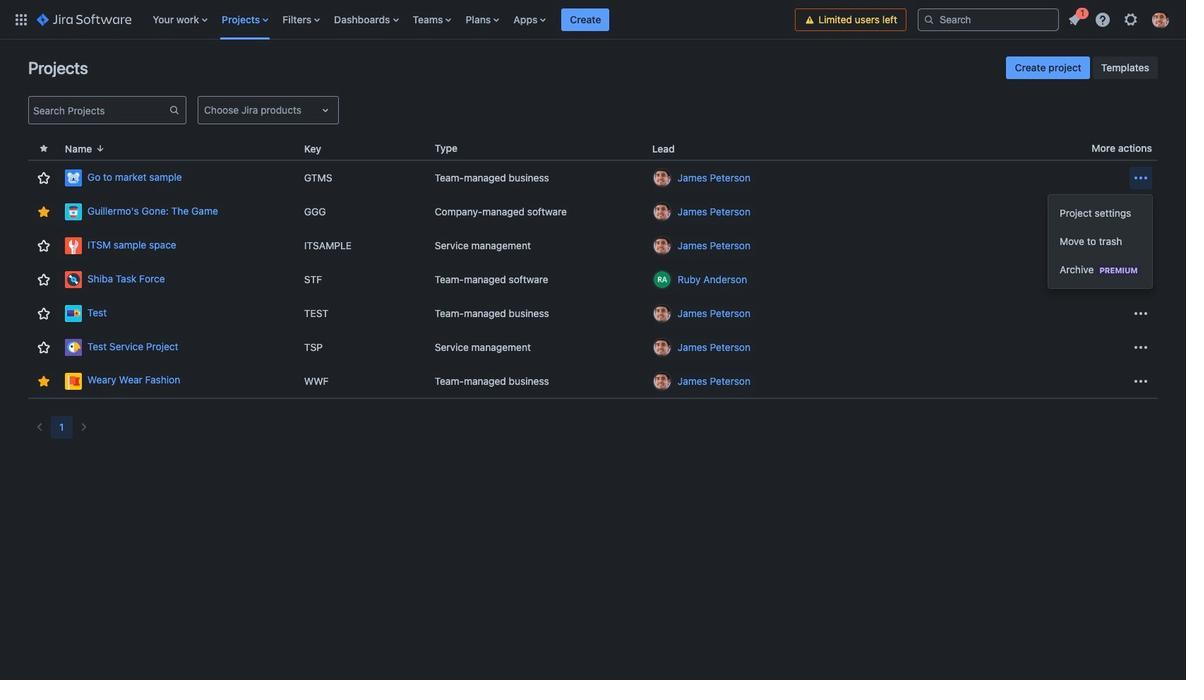 Task type: vqa. For each thing, say whether or not it's contained in the screenshot.
the bottom 'group'
yes



Task type: locate. For each thing, give the bounding box(es) containing it.
0 horizontal spatial list item
[[562, 0, 610, 39]]

star itsm sample space image
[[35, 237, 52, 254]]

star test image
[[35, 305, 52, 322]]

Search Projects text field
[[29, 100, 169, 120]]

list item inside "list"
[[1063, 5, 1089, 31]]

list item
[[562, 0, 610, 39], [1063, 5, 1089, 31]]

1 vertical spatial group
[[1049, 195, 1153, 288]]

group
[[1007, 57, 1159, 79], [1049, 195, 1153, 288]]

previous image
[[31, 419, 48, 436]]

star test service project image
[[35, 339, 52, 356]]

search image
[[924, 14, 935, 25]]

jira software image
[[37, 11, 132, 28], [37, 11, 132, 28]]

star shiba task force image
[[35, 271, 52, 288]]

1 horizontal spatial list item
[[1063, 5, 1089, 31]]

banner
[[0, 0, 1187, 40]]

Search field
[[918, 8, 1060, 31]]

Choose Jira products text field
[[204, 103, 207, 117]]

star guillermo's gone: the game image
[[35, 203, 52, 220]]

0 horizontal spatial list
[[146, 0, 796, 39]]

next image
[[75, 419, 92, 436]]

None search field
[[918, 8, 1060, 31]]

list
[[146, 0, 796, 39], [1063, 5, 1178, 32]]



Task type: describe. For each thing, give the bounding box(es) containing it.
appswitcher icon image
[[13, 11, 30, 28]]

star weary wear fashion image
[[35, 373, 52, 390]]

0 vertical spatial group
[[1007, 57, 1159, 79]]

star go to market sample image
[[35, 170, 52, 187]]

1 horizontal spatial list
[[1063, 5, 1178, 32]]

primary element
[[8, 0, 796, 39]]

settings image
[[1123, 11, 1140, 28]]

open image
[[317, 102, 334, 119]]

help image
[[1095, 11, 1112, 28]]

notifications image
[[1067, 11, 1084, 28]]

more image
[[1133, 170, 1150, 187]]

your profile and settings image
[[1153, 11, 1170, 28]]



